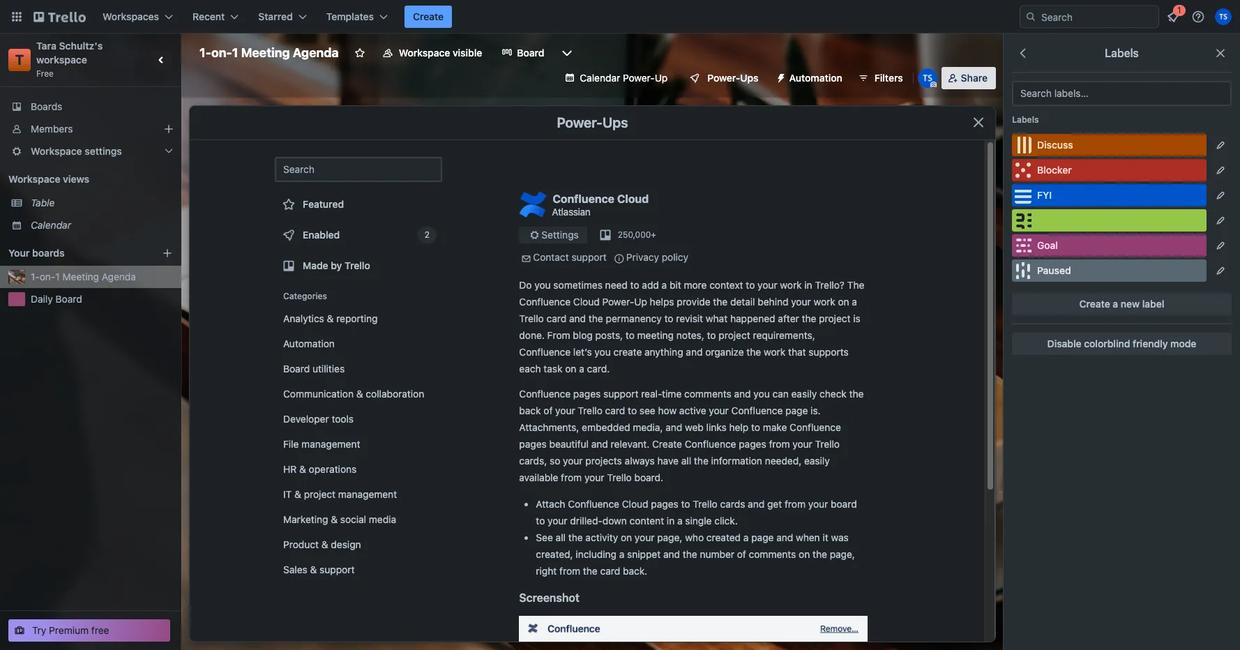 Task type: vqa. For each thing, say whether or not it's contained in the screenshot.
The
yes



Task type: locate. For each thing, give the bounding box(es) containing it.
board left utilities
[[283, 363, 310, 375]]

on
[[838, 296, 849, 308], [565, 363, 576, 375], [621, 531, 632, 543], [799, 548, 810, 560]]

media,
[[633, 421, 663, 433]]

0 vertical spatial cloud
[[617, 192, 649, 205]]

and down notes,
[[686, 346, 703, 358]]

& left design
[[321, 538, 328, 550]]

2 vertical spatial workspace
[[8, 173, 60, 185]]

comments down when
[[749, 548, 796, 560]]

1 up the daily board
[[55, 271, 60, 282]]

the up what
[[713, 296, 728, 308]]

1 horizontal spatial of
[[737, 548, 746, 560]]

workspace for workspace settings
[[31, 145, 82, 157]]

work up behind
[[780, 279, 802, 291]]

0 horizontal spatial you
[[534, 279, 551, 291]]

0 vertical spatial create
[[413, 10, 444, 22]]

0 vertical spatial 1-on-1 meeting agenda
[[199, 45, 339, 60]]

sm image up sm image
[[528, 228, 542, 242]]

star or unstar board image
[[354, 47, 365, 59]]

in inside do you sometimes need to add a bit more context to your work in trello? the confluence cloud power-up helps provide the detail behind your work on a trello card and the permanency to revisit what happened after the project is done. from blog posts, to meeting notes, to project requirements, confluence let's you create anything and organize the work that supports each task on a card.
[[804, 279, 812, 291]]

snippet
[[627, 548, 661, 560]]

& inside it & project management link
[[294, 488, 301, 500]]

meeting
[[637, 329, 674, 341]]

ups
[[740, 72, 759, 84], [603, 114, 628, 130]]

0 horizontal spatial 1-on-1 meeting agenda
[[31, 271, 136, 282]]

pages up cards,
[[519, 438, 547, 450]]

1 vertical spatial 1
[[55, 271, 60, 282]]

calendar for calendar
[[31, 219, 71, 231]]

1 vertical spatial agenda
[[102, 271, 136, 282]]

and left when
[[776, 531, 793, 543]]

2 horizontal spatial project
[[819, 312, 851, 324]]

developer tools link
[[275, 408, 442, 430]]

contact
[[533, 251, 569, 263]]

helps
[[650, 296, 674, 308]]

automation left 'filters' button
[[789, 72, 842, 84]]

0 vertical spatial labels
[[1105, 47, 1139, 59]]

comments inside attach confluence cloud pages to trello cards and get from your board to your drilled-down content in a single click. see all the activity on your page, who created a page and when it was created, including a snippet and the number of comments on the page, right from the card back.
[[749, 548, 796, 560]]

1 vertical spatial of
[[737, 548, 746, 560]]

trello up single
[[693, 498, 718, 510]]

1 vertical spatial card
[[605, 405, 625, 416]]

0 vertical spatial on-
[[211, 45, 232, 60]]

0 horizontal spatial 1
[[55, 271, 60, 282]]

a right created
[[743, 531, 749, 543]]

& right hr
[[299, 463, 306, 475]]

0 vertical spatial page
[[785, 405, 808, 416]]

card inside 'confluence pages support real-time comments and you can easily check the back of your trello card to see how active your confluence page is. attachments, embedded media, and web links help to make confluence pages beautiful and relevant.  create confluence pages from your trello cards, so your projects always have all the information needed, easily available from your trello board.'
[[605, 405, 625, 416]]

2 vertical spatial card
[[600, 565, 620, 577]]

support for sales & support
[[320, 564, 355, 575]]

create up "have"
[[652, 438, 682, 450]]

tara schultz (taraschultz7) image
[[918, 68, 937, 88]]

1 horizontal spatial calendar
[[580, 72, 620, 84]]

from right the available
[[561, 471, 582, 483]]

board right daily
[[55, 293, 82, 305]]

2 vertical spatial you
[[754, 388, 770, 400]]

2 vertical spatial support
[[320, 564, 355, 575]]

pages
[[573, 388, 601, 400], [519, 438, 547, 450], [739, 438, 766, 450], [651, 498, 679, 510]]

1 vertical spatial page
[[751, 531, 774, 543]]

& for marketing
[[331, 513, 338, 525]]

1 horizontal spatial page
[[785, 405, 808, 416]]

create
[[413, 10, 444, 22], [1079, 298, 1110, 310], [652, 438, 682, 450]]

1 vertical spatial in
[[667, 515, 675, 527]]

workspace inside button
[[399, 47, 450, 59]]

1-on-1 meeting agenda down your boards with 2 items element
[[31, 271, 136, 282]]

page, down was
[[830, 548, 855, 560]]

made
[[303, 259, 328, 271]]

see
[[639, 405, 655, 416]]

all inside attach confluence cloud pages to trello cards and get from your board to your drilled-down content in a single click. see all the activity on your page, who created a page and when it was created, including a snippet and the number of comments on the page, right from the card back.
[[556, 531, 566, 543]]

cloud up content at the right
[[622, 498, 648, 510]]

1 horizontal spatial power-ups
[[707, 72, 759, 84]]

cards
[[720, 498, 745, 510]]

1 horizontal spatial up
[[655, 72, 668, 84]]

reporting
[[336, 312, 378, 324]]

to up see
[[536, 515, 545, 527]]

real-
[[641, 388, 662, 400]]

0 vertical spatial ups
[[740, 72, 759, 84]]

trello up done.
[[519, 312, 544, 324]]

available
[[519, 471, 558, 483]]

0 horizontal spatial up
[[634, 296, 647, 308]]

the right "have"
[[694, 455, 709, 467]]

a inside button
[[1113, 298, 1118, 310]]

1-on-1 meeting agenda inside the board name text field
[[199, 45, 339, 60]]

& for sales
[[310, 564, 317, 575]]

support inside 'confluence pages support real-time comments and you can easily check the back of your trello card to see how active your confluence page is. attachments, embedded media, and web links help to make confluence pages beautiful and relevant.  create confluence pages from your trello cards, so your projects always have all the information needed, easily available from your trello board.'
[[603, 388, 638, 400]]

hr
[[283, 463, 297, 475]]

and down the how
[[666, 421, 682, 433]]

1 horizontal spatial all
[[681, 455, 691, 467]]

create for create
[[413, 10, 444, 22]]

sm image inside the settings link
[[528, 228, 542, 242]]

0 vertical spatial workspace
[[399, 47, 450, 59]]

1 vertical spatial 1-on-1 meeting agenda
[[31, 271, 136, 282]]

1 vertical spatial easily
[[804, 455, 830, 467]]

ups down the calendar power-up link on the top of page
[[603, 114, 628, 130]]

easily up is.
[[791, 388, 817, 400]]

1 vertical spatial work
[[814, 296, 835, 308]]

& for communication
[[356, 388, 363, 400]]

0 horizontal spatial calendar
[[31, 219, 71, 231]]

content
[[630, 515, 664, 527]]

analytics
[[283, 312, 324, 324]]

board for board utilities
[[283, 363, 310, 375]]

in right content at the right
[[667, 515, 675, 527]]

create a new label button
[[1012, 293, 1232, 315]]

0 vertical spatial calendar
[[580, 72, 620, 84]]

it
[[823, 531, 828, 543]]

from right get
[[785, 498, 806, 510]]

workspace inside dropdown button
[[31, 145, 82, 157]]

1 horizontal spatial in
[[804, 279, 812, 291]]

tara schultz (taraschultz7) image
[[1215, 8, 1232, 25]]

support inside sales & support 'link'
[[320, 564, 355, 575]]

your
[[8, 247, 30, 259]]

colorblind
[[1084, 338, 1130, 349]]

mode
[[1170, 338, 1196, 349]]

automation inside button
[[789, 72, 842, 84]]

1 vertical spatial comments
[[749, 548, 796, 560]]

0 vertical spatial up
[[655, 72, 668, 84]]

activity
[[585, 531, 618, 543]]

up inside do you sometimes need to add a bit more context to your work in trello? the confluence cloud power-up helps provide the detail behind your work on a trello card and the permanency to revisit what happened after the project is done. from blog posts, to meeting notes, to project requirements, confluence let's you create anything and organize the work that supports each task on a card.
[[634, 296, 647, 308]]

& inside sales & support 'link'
[[310, 564, 317, 575]]

0 horizontal spatial project
[[304, 488, 336, 500]]

0 horizontal spatial ups
[[603, 114, 628, 130]]

agenda left star or unstar board image
[[293, 45, 339, 60]]

paused
[[1037, 264, 1071, 276]]

& right analytics
[[327, 312, 334, 324]]

0 horizontal spatial sm image
[[528, 228, 542, 242]]

250,000 +
[[618, 229, 656, 240]]

& inside analytics & reporting 'link'
[[327, 312, 334, 324]]

create inside 'confluence pages support real-time comments and you can easily check the back of your trello card to see how active your confluence page is. attachments, embedded media, and web links help to make confluence pages beautiful and relevant.  create confluence pages from your trello cards, so your projects always have all the information needed, easily available from your trello board.'
[[652, 438, 682, 450]]

operations
[[309, 463, 357, 475]]

2 vertical spatial sm image
[[612, 252, 626, 266]]

1
[[232, 45, 238, 60], [55, 271, 60, 282]]

create left new
[[1079, 298, 1110, 310]]

screenshot
[[519, 591, 580, 604]]

filters
[[874, 72, 903, 84]]

all right "have"
[[681, 455, 691, 467]]

0 horizontal spatial create
[[413, 10, 444, 22]]

0 vertical spatial all
[[681, 455, 691, 467]]

board link
[[493, 42, 553, 64]]

table link
[[31, 196, 173, 210]]

filters button
[[854, 67, 907, 89]]

& inside communication & collaboration link
[[356, 388, 363, 400]]

back.
[[623, 565, 647, 577]]

calendar down table in the top of the page
[[31, 219, 71, 231]]

sm image inside automation button
[[770, 67, 789, 86]]

0 vertical spatial management
[[301, 438, 360, 450]]

each
[[519, 363, 541, 375]]

share
[[961, 72, 988, 84]]

you left 'can' on the bottom of the page
[[754, 388, 770, 400]]

on- down recent popup button
[[211, 45, 232, 60]]

1 vertical spatial automation
[[283, 338, 335, 349]]

cloud
[[617, 192, 649, 205], [573, 296, 600, 308], [622, 498, 648, 510]]

2 horizontal spatial you
[[754, 388, 770, 400]]

calendar inside the calendar power-up link
[[580, 72, 620, 84]]

easily right needed,
[[804, 455, 830, 467]]

the right check
[[849, 388, 864, 400]]

1 vertical spatial all
[[556, 531, 566, 543]]

posts,
[[595, 329, 623, 341]]

after
[[778, 312, 799, 324]]

this member is an admin of this board. image
[[930, 82, 936, 88]]

pages inside attach confluence cloud pages to trello cards and get from your board to your drilled-down content in a single click. see all the activity on your page, who created a page and when it was created, including a snippet and the number of comments on the page, right from the card back.
[[651, 498, 679, 510]]

product & design
[[283, 538, 361, 550]]

0 vertical spatial automation
[[789, 72, 842, 84]]

to
[[630, 279, 639, 291], [746, 279, 755, 291], [664, 312, 673, 324], [626, 329, 635, 341], [707, 329, 716, 341], [628, 405, 637, 416], [751, 421, 760, 433], [681, 498, 690, 510], [536, 515, 545, 527]]

behind
[[758, 296, 788, 308]]

developer
[[283, 413, 329, 425]]

a left new
[[1113, 298, 1118, 310]]

you
[[534, 279, 551, 291], [595, 346, 611, 358], [754, 388, 770, 400]]

0 horizontal spatial in
[[667, 515, 675, 527]]

always
[[625, 455, 655, 467]]

members link
[[0, 118, 181, 140]]

1 horizontal spatial create
[[652, 438, 682, 450]]

label
[[1142, 298, 1164, 310]]

page down get
[[751, 531, 774, 543]]

1 horizontal spatial agenda
[[293, 45, 339, 60]]

sm image
[[770, 67, 789, 86], [528, 228, 542, 242], [612, 252, 626, 266]]

2
[[425, 229, 430, 240]]

atlassian
[[552, 205, 590, 217]]

Board name text field
[[193, 42, 346, 64]]

trello inside attach confluence cloud pages to trello cards and get from your board to your drilled-down content in a single click. see all the activity on your page, who created a page and when it was created, including a snippet and the number of comments on the page, right from the card back.
[[693, 498, 718, 510]]

management down hr & operations link
[[338, 488, 397, 500]]

to left add
[[630, 279, 639, 291]]

management inside it & project management link
[[338, 488, 397, 500]]

1 vertical spatial calendar
[[31, 219, 71, 231]]

1 vertical spatial board
[[55, 293, 82, 305]]

workspace down create "button"
[[399, 47, 450, 59]]

1 horizontal spatial comments
[[749, 548, 796, 560]]

& inside marketing & social media "link"
[[331, 513, 338, 525]]

sm image for automation button
[[770, 67, 789, 86]]

& right sales on the left of page
[[310, 564, 317, 575]]

confluence up atlassian
[[553, 192, 615, 205]]

1- inside the board name text field
[[199, 45, 211, 60]]

pages down help
[[739, 438, 766, 450]]

to up create
[[626, 329, 635, 341]]

right
[[536, 565, 557, 577]]

including
[[576, 548, 617, 560]]

0 vertical spatial sm image
[[770, 67, 789, 86]]

1 vertical spatial workspace
[[31, 145, 82, 157]]

when
[[796, 531, 820, 543]]

daily board
[[31, 293, 82, 305]]

primary element
[[0, 0, 1240, 33]]

0 horizontal spatial comments
[[684, 388, 732, 400]]

1 horizontal spatial automation
[[789, 72, 842, 84]]

1 horizontal spatial board
[[283, 363, 310, 375]]

calendar down primary element
[[580, 72, 620, 84]]

and up blog
[[569, 312, 586, 324]]

bit
[[670, 279, 681, 291]]

recent
[[193, 10, 225, 22]]

labels up search labels… text field
[[1105, 47, 1139, 59]]

board utilities link
[[275, 358, 442, 380]]

create inside "button"
[[413, 10, 444, 22]]

& right it
[[294, 488, 301, 500]]

page
[[785, 405, 808, 416], [751, 531, 774, 543]]

board inside 'link'
[[283, 363, 310, 375]]

management
[[301, 438, 360, 450], [338, 488, 397, 500]]

2 vertical spatial create
[[652, 438, 682, 450]]

1- down recent
[[199, 45, 211, 60]]

get
[[767, 498, 782, 510]]

ups left automation button
[[740, 72, 759, 84]]

marketing & social media
[[283, 513, 396, 525]]

& inside hr & operations link
[[299, 463, 306, 475]]

settings
[[85, 145, 122, 157]]

0 horizontal spatial on-
[[40, 271, 55, 282]]

page inside attach confluence cloud pages to trello cards and get from your board to your drilled-down content in a single click. see all the activity on your page, who created a page and when it was created, including a snippet and the number of comments on the page, right from the card back.
[[751, 531, 774, 543]]

1 vertical spatial meeting
[[62, 271, 99, 282]]

color: bold lime, title: none element
[[1012, 209, 1207, 232]]

0 horizontal spatial of
[[544, 405, 553, 416]]

0 vertical spatial of
[[544, 405, 553, 416]]

1 vertical spatial create
[[1079, 298, 1110, 310]]

workspace
[[399, 47, 450, 59], [31, 145, 82, 157], [8, 173, 60, 185]]

table
[[31, 197, 55, 209]]

1 vertical spatial project
[[719, 329, 750, 341]]

create inside button
[[1079, 298, 1110, 310]]

confluence down links
[[685, 438, 736, 450]]

what
[[706, 312, 728, 324]]

0 vertical spatial meeting
[[241, 45, 290, 60]]

1 vertical spatial cloud
[[573, 296, 600, 308]]

& down board utilities 'link' in the left of the page
[[356, 388, 363, 400]]

all right see
[[556, 531, 566, 543]]

communication
[[283, 388, 354, 400]]

0 vertical spatial card
[[547, 312, 567, 324]]

1 down recent popup button
[[232, 45, 238, 60]]

sm image up need at the top
[[612, 252, 626, 266]]

daily
[[31, 293, 53, 305]]

calendar inside calendar link
[[31, 219, 71, 231]]

confluence up task at the left bottom of the page
[[519, 346, 571, 358]]

1 horizontal spatial sm image
[[612, 252, 626, 266]]

work down "requirements,"
[[764, 346, 786, 358]]

goal
[[1037, 239, 1058, 251]]

how
[[658, 405, 677, 416]]

0 vertical spatial 1
[[232, 45, 238, 60]]

cloud inside attach confluence cloud pages to trello cards and get from your board to your drilled-down content in a single click. see all the activity on your page, who created a page and when it was created, including a snippet and the number of comments on the page, right from the card back.
[[622, 498, 648, 510]]

on down down
[[621, 531, 632, 543]]

page inside 'confluence pages support real-time comments and you can easily check the back of your trello card to see how active your confluence page is. attachments, embedded media, and web links help to make confluence pages beautiful and relevant.  create confluence pages from your trello cards, so your projects always have all the information needed, easily available from your trello board.'
[[785, 405, 808, 416]]

in inside attach confluence cloud pages to trello cards and get from your board to your drilled-down content in a single click. see all the activity on your page, who created a page and when it was created, including a snippet and the number of comments on the page, right from the card back.
[[667, 515, 675, 527]]

workspace up table in the top of the page
[[8, 173, 60, 185]]

2 vertical spatial cloud
[[622, 498, 648, 510]]

1 horizontal spatial on-
[[211, 45, 232, 60]]

blog
[[573, 329, 593, 341]]

1- up daily
[[31, 271, 40, 282]]

number
[[700, 548, 734, 560]]

meeting down your boards with 2 items element
[[62, 271, 99, 282]]

1 vertical spatial on-
[[40, 271, 55, 282]]

support down design
[[320, 564, 355, 575]]

1 horizontal spatial ups
[[740, 72, 759, 84]]

1 vertical spatial support
[[603, 388, 638, 400]]

1 vertical spatial management
[[338, 488, 397, 500]]

workspace
[[36, 54, 87, 66]]

0 horizontal spatial all
[[556, 531, 566, 543]]

workspace down members
[[31, 145, 82, 157]]

the down who
[[683, 548, 697, 560]]

anything
[[645, 346, 683, 358]]

0 vertical spatial power-ups
[[707, 72, 759, 84]]

automation link
[[275, 333, 442, 355]]

0 horizontal spatial 1-
[[31, 271, 40, 282]]

sm image
[[519, 252, 533, 266]]

1 horizontal spatial 1-on-1 meeting agenda
[[199, 45, 339, 60]]

card inside do you sometimes need to add a bit more context to your work in trello? the confluence cloud power-up helps provide the detail behind your work on a trello card and the permanency to revisit what happened after the project is done. from blog posts, to meeting notes, to project requirements, confluence let's you create anything and organize the work that supports each task on a card.
[[547, 312, 567, 324]]

create up workspace visible button
[[413, 10, 444, 22]]

page, left who
[[657, 531, 682, 543]]

2 horizontal spatial sm image
[[770, 67, 789, 86]]

premium
[[49, 624, 89, 636]]

0 vertical spatial board
[[517, 47, 544, 59]]

1 horizontal spatial 1
[[232, 45, 238, 60]]

up up permanency
[[634, 296, 647, 308]]

from
[[769, 438, 790, 450], [561, 471, 582, 483], [785, 498, 806, 510], [559, 565, 580, 577]]

card inside attach confluence cloud pages to trello cards and get from your board to your drilled-down content in a single click. see all the activity on your page, who created a page and when it was created, including a snippet and the number of comments on the page, right from the card back.
[[600, 565, 620, 577]]

support up sometimes
[[572, 251, 607, 263]]

& left social at the left bottom of the page
[[331, 513, 338, 525]]

1 vertical spatial page,
[[830, 548, 855, 560]]

automation up board utilities at the bottom of page
[[283, 338, 335, 349]]

& for product
[[321, 538, 328, 550]]

create for create a new label
[[1079, 298, 1110, 310]]

1 horizontal spatial page,
[[830, 548, 855, 560]]

is
[[853, 312, 861, 324]]

and
[[569, 312, 586, 324], [686, 346, 703, 358], [734, 388, 751, 400], [666, 421, 682, 433], [591, 438, 608, 450], [748, 498, 765, 510], [776, 531, 793, 543], [663, 548, 680, 560]]

embedded
[[582, 421, 630, 433]]

& inside product & design link
[[321, 538, 328, 550]]



Task type: describe. For each thing, give the bounding box(es) containing it.
Search field
[[1036, 6, 1159, 27]]

color: blue, title: "fyi" element
[[1012, 184, 1207, 206]]

2 vertical spatial work
[[764, 346, 786, 358]]

on- inside the board name text field
[[211, 45, 232, 60]]

1- inside 1-on-1 meeting agenda link
[[31, 271, 40, 282]]

hr & operations
[[283, 463, 357, 475]]

confluence up 'make'
[[731, 405, 783, 416]]

sales
[[283, 564, 307, 575]]

confluence down do
[[519, 296, 571, 308]]

automation button
[[770, 67, 851, 89]]

tools
[[332, 413, 354, 425]]

see
[[536, 531, 553, 543]]

your up attachments,
[[555, 405, 575, 416]]

templates
[[326, 10, 374, 22]]

& for it
[[294, 488, 301, 500]]

active
[[679, 405, 706, 416]]

to up single
[[681, 498, 690, 510]]

confluence up back
[[519, 388, 571, 400]]

boards
[[31, 100, 62, 112]]

0 horizontal spatial power-ups
[[557, 114, 628, 130]]

to right help
[[751, 421, 760, 433]]

your down beautiful
[[563, 455, 583, 467]]

trello?
[[815, 279, 845, 291]]

so
[[550, 455, 560, 467]]

and up help
[[734, 388, 751, 400]]

do
[[519, 279, 532, 291]]

trello down projects
[[607, 471, 632, 483]]

meeting inside the board name text field
[[241, 45, 290, 60]]

the down drilled-
[[568, 531, 583, 543]]

board
[[831, 498, 857, 510]]

projects
[[585, 455, 622, 467]]

created
[[706, 531, 741, 543]]

a left bit at the top right of page
[[662, 279, 667, 291]]

fyi
[[1037, 189, 1052, 201]]

sales & support link
[[275, 559, 442, 581]]

your left the board
[[808, 498, 828, 510]]

contact support
[[533, 251, 607, 263]]

of inside 'confluence pages support real-time comments and you can easily check the back of your trello card to see how active your confluence page is. attachments, embedded media, and web links help to make confluence pages beautiful and relevant.  create confluence pages from your trello cards, so your projects always have all the information needed, easily available from your trello board.'
[[544, 405, 553, 416]]

comments inside 'confluence pages support real-time comments and you can easily check the back of your trello card to see how active your confluence page is. attachments, embedded media, and web links help to make confluence pages beautiful and relevant.  create confluence pages from your trello cards, so your projects always have all the information needed, easily available from your trello board.'
[[684, 388, 732, 400]]

tara
[[36, 40, 56, 52]]

0 horizontal spatial agenda
[[102, 271, 136, 282]]

it & project management link
[[275, 483, 442, 506]]

your boards with 2 items element
[[8, 245, 141, 262]]

share button
[[941, 67, 996, 89]]

1 horizontal spatial project
[[719, 329, 750, 341]]

schultz's
[[59, 40, 103, 52]]

settings link
[[519, 227, 587, 243]]

permanency
[[606, 312, 662, 324]]

back to home image
[[33, 6, 86, 28]]

daily board link
[[31, 292, 173, 306]]

a left single
[[677, 515, 683, 527]]

workspace for workspace views
[[8, 173, 60, 185]]

calendar for calendar power-up
[[580, 72, 620, 84]]

developer tools
[[283, 413, 354, 425]]

views
[[63, 173, 89, 185]]

and right snippet at the right
[[663, 548, 680, 560]]

a down the
[[852, 296, 857, 308]]

1 horizontal spatial labels
[[1105, 47, 1139, 59]]

workspaces
[[103, 10, 159, 22]]

0 horizontal spatial board
[[55, 293, 82, 305]]

color: orange, title: "discuss" element
[[1012, 134, 1207, 156]]

trello right by
[[345, 259, 370, 271]]

the right organize
[[747, 346, 761, 358]]

your up links
[[709, 405, 729, 416]]

the
[[847, 279, 864, 291]]

requirements,
[[753, 329, 815, 341]]

by
[[331, 259, 342, 271]]

file management link
[[275, 433, 442, 455]]

beautiful
[[549, 438, 589, 450]]

0 vertical spatial support
[[572, 251, 607, 263]]

0 vertical spatial easily
[[791, 388, 817, 400]]

from
[[547, 329, 570, 341]]

communication & collaboration link
[[275, 383, 442, 405]]

let's
[[573, 346, 592, 358]]

your boards
[[8, 247, 65, 259]]

project inside it & project management link
[[304, 488, 336, 500]]

0 vertical spatial work
[[780, 279, 802, 291]]

provide
[[677, 296, 710, 308]]

was
[[831, 531, 849, 543]]

detail
[[730, 296, 755, 308]]

workspace views
[[8, 173, 89, 185]]

of inside attach confluence cloud pages to trello cards and get from your board to your drilled-down content in a single click. see all the activity on your page, who created a page and when it was created, including a snippet and the number of comments on the page, right from the card back.
[[737, 548, 746, 560]]

& for hr
[[299, 463, 306, 475]]

analytics & reporting link
[[275, 308, 442, 330]]

Search text field
[[275, 157, 442, 182]]

calendar power-up
[[580, 72, 668, 84]]

your down the attach
[[548, 515, 567, 527]]

1 notification image
[[1165, 8, 1182, 25]]

the down including
[[583, 565, 598, 577]]

power-ups button
[[680, 67, 767, 89]]

support for confluence pages support real-time comments and you can easily check the back of your trello card to see how active your confluence page is. attachments, embedded media, and web links help to make confluence pages beautiful and relevant.  create confluence pages from your trello cards, so your projects always have all the information needed, easily available from your trello board.
[[603, 388, 638, 400]]

& for analytics
[[327, 312, 334, 324]]

down
[[603, 515, 627, 527]]

0 horizontal spatial page,
[[657, 531, 682, 543]]

and left get
[[748, 498, 765, 510]]

made by trello
[[303, 259, 370, 271]]

task
[[544, 363, 563, 375]]

0 horizontal spatial labels
[[1012, 114, 1039, 125]]

organize
[[705, 346, 744, 358]]

sm image for the settings link
[[528, 228, 542, 242]]

power- inside do you sometimes need to add a bit more context to your work in trello? the confluence cloud power-up helps provide the detail behind your work on a trello card and the permanency to revisit what happened after the project is done. from blog posts, to meeting notes, to project requirements, confluence let's you create anything and organize the work that supports each task on a card.
[[602, 296, 634, 308]]

confluence down is.
[[790, 421, 841, 433]]

the right the after
[[802, 312, 816, 324]]

confluence inside confluence cloud atlassian
[[553, 192, 615, 205]]

free
[[91, 624, 109, 636]]

board.
[[634, 471, 663, 483]]

product
[[283, 538, 319, 550]]

boards link
[[0, 96, 181, 118]]

to down helps at the right top of the page
[[664, 312, 673, 324]]

search image
[[1025, 11, 1036, 22]]

ups inside button
[[740, 72, 759, 84]]

have
[[657, 455, 679, 467]]

revisit
[[676, 312, 703, 324]]

0 horizontal spatial meeting
[[62, 271, 99, 282]]

add board image
[[162, 248, 173, 259]]

new
[[1121, 298, 1140, 310]]

0 vertical spatial you
[[534, 279, 551, 291]]

help
[[729, 421, 749, 433]]

tara schultz's workspace link
[[36, 40, 105, 66]]

on right task at the left bottom of the page
[[565, 363, 576, 375]]

cloud inside confluence cloud atlassian
[[617, 192, 649, 205]]

pages down 'card.'
[[573, 388, 601, 400]]

starred button
[[250, 6, 315, 28]]

all inside 'confluence pages support real-time comments and you can easily check the back of your trello card to see how active your confluence page is. attachments, embedded media, and web links help to make confluence pages beautiful and relevant.  create confluence pages from your trello cards, so your projects always have all the information needed, easily available from your trello board.'
[[681, 455, 691, 467]]

members
[[31, 123, 73, 135]]

to down what
[[707, 329, 716, 341]]

the up blog
[[589, 312, 603, 324]]

to up "detail"
[[746, 279, 755, 291]]

recent button
[[184, 6, 247, 28]]

customize views image
[[560, 46, 574, 60]]

workspace navigation collapse icon image
[[152, 50, 172, 70]]

1 horizontal spatial you
[[595, 346, 611, 358]]

power-ups inside power-ups button
[[707, 72, 759, 84]]

your up behind
[[758, 279, 777, 291]]

you inside 'confluence pages support real-time comments and you can easily check the back of your trello card to see how active your confluence page is. attachments, embedded media, and web links help to make confluence pages beautiful and relevant.  create confluence pages from your trello cards, so your projects always have all the information needed, easily available from your trello board.'
[[754, 388, 770, 400]]

and up projects
[[591, 438, 608, 450]]

Search labels… text field
[[1012, 81, 1232, 106]]

+
[[651, 229, 656, 240]]

a up 'back.'
[[619, 548, 624, 560]]

from up needed,
[[769, 438, 790, 450]]

confluence inside attach confluence cloud pages to trello cards and get from your board to your drilled-down content in a single click. see all the activity on your page, who created a page and when it was created, including a snippet and the number of comments on the page, right from the card back.
[[568, 498, 619, 510]]

your up needed,
[[793, 438, 812, 450]]

privacy policy
[[626, 251, 688, 263]]

confluence pages support real-time comments and you can easily check the back of your trello card to see how active your confluence page is. attachments, embedded media, and web links help to make confluence pages beautiful and relevant.  create confluence pages from your trello cards, so your projects always have all the information needed, easily available from your trello board.
[[519, 388, 864, 483]]

templates button
[[318, 6, 396, 28]]

relevant.
[[611, 438, 650, 450]]

create a new label
[[1079, 298, 1164, 310]]

your down projects
[[584, 471, 604, 483]]

done.
[[519, 329, 545, 341]]

up inside the calendar power-up link
[[655, 72, 668, 84]]

management inside the 'file management' link
[[301, 438, 360, 450]]

your up the after
[[791, 296, 811, 308]]

color: black, title: "paused" element
[[1012, 259, 1207, 282]]

your up snippet at the right
[[635, 531, 655, 543]]

calendar power-up link
[[556, 67, 676, 89]]

product & design link
[[275, 534, 442, 556]]

try premium free button
[[8, 619, 170, 642]]

0 horizontal spatial automation
[[283, 338, 335, 349]]

single
[[685, 515, 712, 527]]

back of card confluence section image
[[519, 616, 867, 650]]

check
[[820, 388, 847, 400]]

needed,
[[765, 455, 802, 467]]

board for board
[[517, 47, 544, 59]]

the down it
[[813, 548, 827, 560]]

trello up embedded
[[578, 405, 603, 416]]

on down when
[[799, 548, 810, 560]]

open information menu image
[[1191, 10, 1205, 24]]

workspace for workspace visible
[[399, 47, 450, 59]]

power- inside button
[[707, 72, 740, 84]]

to left see
[[628, 405, 637, 416]]

color: pink, title: "goal" element
[[1012, 234, 1207, 257]]

confluence cloud atlassian
[[552, 192, 649, 217]]

color: red, title: "blocker" element
[[1012, 159, 1207, 181]]

created,
[[536, 548, 573, 560]]

0 vertical spatial project
[[819, 312, 851, 324]]

t link
[[8, 49, 31, 71]]

communication & collaboration
[[283, 388, 424, 400]]

1 vertical spatial ups
[[603, 114, 628, 130]]

trello down is.
[[815, 438, 840, 450]]

blocker
[[1037, 164, 1072, 176]]

categories
[[283, 291, 327, 301]]

more
[[684, 279, 707, 291]]

workspaces button
[[94, 6, 181, 28]]

from down created,
[[559, 565, 580, 577]]

agenda inside the board name text field
[[293, 45, 339, 60]]

1 inside the board name text field
[[232, 45, 238, 60]]

trello inside do you sometimes need to add a bit more context to your work in trello? the confluence cloud power-up helps provide the detail behind your work on a trello card and the permanency to revisit what happened after the project is done. from blog posts, to meeting notes, to project requirements, confluence let's you create anything and organize the work that supports each task on a card.
[[519, 312, 544, 324]]

cloud inside do you sometimes need to add a bit more context to your work in trello? the confluence cloud power-up helps provide the detail behind your work on a trello card and the permanency to revisit what happened after the project is done. from blog posts, to meeting notes, to project requirements, confluence let's you create anything and organize the work that supports each task on a card.
[[573, 296, 600, 308]]

a left 'card.'
[[579, 363, 584, 375]]

do you sometimes need to add a bit more context to your work in trello? the confluence cloud power-up helps provide the detail behind your work on a trello card and the permanency to revisit what happened after the project is done. from blog posts, to meeting notes, to project requirements, confluence let's you create anything and organize the work that supports each task on a card.
[[519, 279, 864, 375]]

on down the
[[838, 296, 849, 308]]



